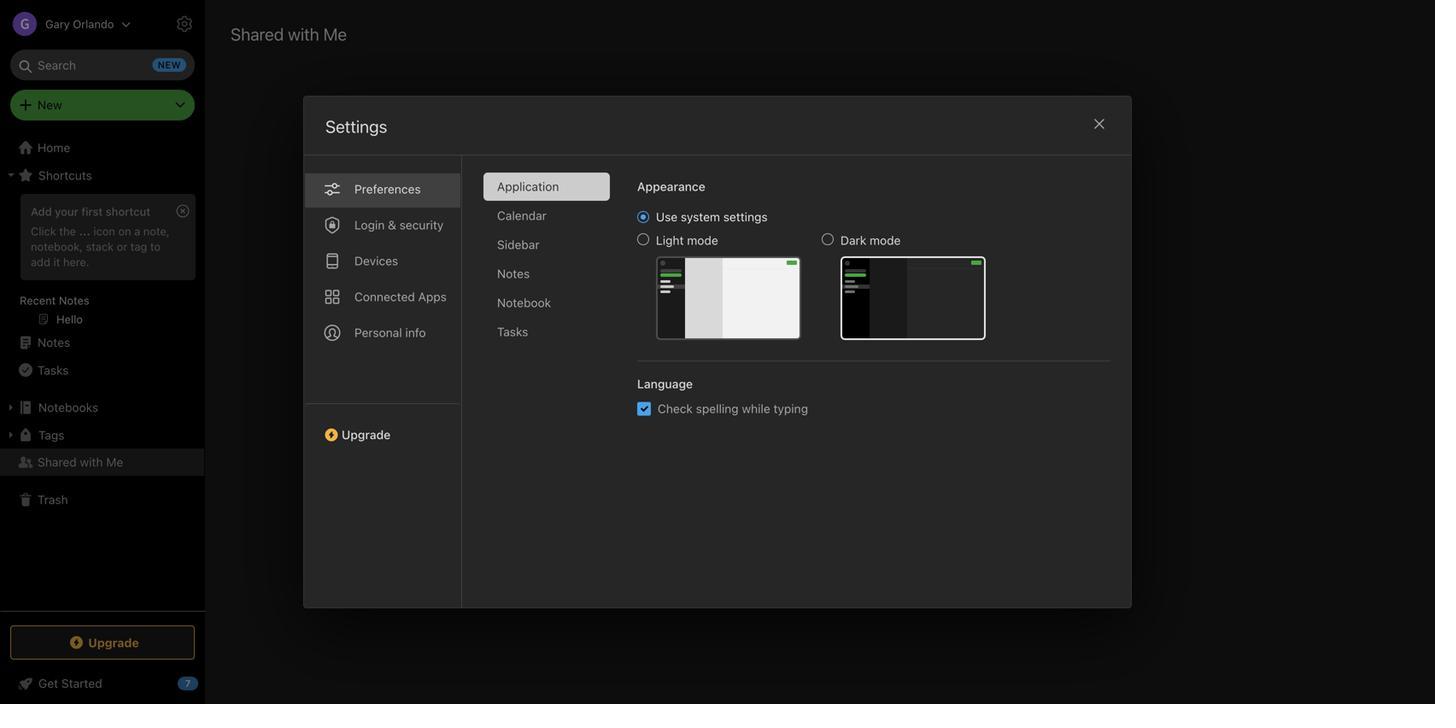 Task type: vqa. For each thing, say whether or not it's contained in the screenshot.
Application tab list
yes



Task type: locate. For each thing, give the bounding box(es) containing it.
upgrade button
[[304, 403, 462, 449], [10, 626, 195, 660]]

dark mode
[[841, 233, 901, 247]]

1 horizontal spatial me
[[324, 24, 347, 44]]

tags button
[[0, 421, 204, 449]]

tab list
[[304, 156, 462, 608], [484, 173, 624, 608]]

1 vertical spatial shared with me
[[38, 455, 123, 469]]

0 vertical spatial upgrade button
[[304, 403, 462, 449]]

to
[[150, 240, 161, 253]]

1 vertical spatial tasks
[[38, 363, 69, 377]]

tasks up notebooks
[[38, 363, 69, 377]]

tasks down notebook at left
[[497, 325, 529, 339]]

1 horizontal spatial shared
[[231, 24, 284, 44]]

1 horizontal spatial upgrade button
[[304, 403, 462, 449]]

stack
[[86, 240, 114, 253]]

personal
[[355, 326, 402, 340]]

1 horizontal spatial with
[[288, 24, 319, 44]]

shortcuts button
[[0, 162, 204, 189]]

application
[[497, 179, 559, 194]]

0 horizontal spatial me
[[106, 455, 123, 469]]

1 mode from the left
[[687, 233, 719, 247]]

tasks inside button
[[38, 363, 69, 377]]

expand tags image
[[4, 428, 18, 442]]

Use system settings radio
[[638, 211, 650, 223]]

tab list containing application
[[484, 173, 624, 608]]

tree
[[0, 134, 205, 610]]

security
[[400, 218, 444, 232]]

None search field
[[22, 50, 183, 80]]

1 horizontal spatial tab list
[[484, 173, 624, 608]]

upgrade inside tab list
[[342, 428, 391, 442]]

notes
[[497, 267, 530, 281], [59, 294, 89, 307], [38, 335, 70, 350]]

use
[[656, 210, 678, 224]]

nothing
[[754, 405, 810, 424]]

me
[[324, 24, 347, 44], [106, 455, 123, 469]]

shared
[[231, 24, 284, 44], [38, 455, 77, 469]]

tab list containing preferences
[[304, 156, 462, 608]]

shared with me element
[[205, 0, 1436, 704]]

0 horizontal spatial shared
[[38, 455, 77, 469]]

...
[[79, 225, 90, 238]]

light mode
[[656, 233, 719, 247]]

settings
[[326, 116, 387, 136]]

1 horizontal spatial mode
[[870, 233, 901, 247]]

option group containing use system settings
[[638, 209, 986, 340]]

shared with me inside tree
[[38, 455, 123, 469]]

shared down tags
[[38, 455, 77, 469]]

apps
[[418, 290, 447, 304]]

0 vertical spatial me
[[324, 24, 347, 44]]

Check spelling while typing checkbox
[[638, 402, 651, 416]]

language
[[638, 377, 693, 391]]

1 horizontal spatial tasks
[[497, 325, 529, 339]]

notes down recent notes
[[38, 335, 70, 350]]

recent notes
[[20, 294, 89, 307]]

option group
[[638, 209, 986, 340]]

0 vertical spatial upgrade
[[342, 428, 391, 442]]

mode down system
[[687, 233, 719, 247]]

0 vertical spatial notes
[[497, 267, 530, 281]]

0 horizontal spatial shared with me
[[38, 455, 123, 469]]

or
[[117, 240, 127, 253]]

the
[[59, 225, 76, 238]]

tasks tab
[[484, 318, 610, 346]]

1 vertical spatial me
[[106, 455, 123, 469]]

login & security
[[355, 218, 444, 232]]

add
[[31, 255, 50, 268]]

tasks
[[497, 325, 529, 339], [38, 363, 69, 377]]

0 vertical spatial shared with me
[[231, 24, 347, 44]]

spelling
[[696, 402, 739, 416]]

notes down sidebar
[[497, 267, 530, 281]]

shared with me
[[231, 24, 347, 44], [38, 455, 123, 469]]

shared right settings icon
[[231, 24, 284, 44]]

0 horizontal spatial upgrade
[[88, 636, 139, 650]]

1 vertical spatial upgrade button
[[10, 626, 195, 660]]

1 vertical spatial notes
[[59, 294, 89, 307]]

tab list for application
[[304, 156, 462, 608]]

notes tab
[[484, 260, 610, 288]]

1 horizontal spatial upgrade
[[342, 428, 391, 442]]

group
[[0, 189, 204, 336]]

1 vertical spatial with
[[80, 455, 103, 469]]

0 horizontal spatial tab list
[[304, 156, 462, 608]]

typing
[[774, 402, 809, 416]]

mode
[[687, 233, 719, 247], [870, 233, 901, 247]]

dark
[[841, 233, 867, 247]]

notes inside tab
[[497, 267, 530, 281]]

0 horizontal spatial tasks
[[38, 363, 69, 377]]

1 vertical spatial upgrade
[[88, 636, 139, 650]]

it
[[53, 255, 60, 268]]

Search text field
[[22, 50, 183, 80]]

tasks button
[[0, 356, 204, 384]]

close image
[[1090, 114, 1110, 134]]

0 horizontal spatial mode
[[687, 233, 719, 247]]

login
[[355, 218, 385, 232]]

calendar tab
[[484, 202, 610, 230]]

0 vertical spatial tasks
[[497, 325, 529, 339]]

trash link
[[0, 486, 204, 514]]

icon on a note, notebook, stack or tag to add it here.
[[31, 225, 170, 268]]

Light mode radio
[[638, 233, 650, 245]]

click the ...
[[31, 225, 90, 238]]

2 mode from the left
[[870, 233, 901, 247]]

with
[[288, 24, 319, 44], [80, 455, 103, 469]]

tree containing home
[[0, 134, 205, 610]]

0 horizontal spatial upgrade button
[[10, 626, 195, 660]]

notes right recent
[[59, 294, 89, 307]]

upgrade
[[342, 428, 391, 442], [88, 636, 139, 650]]

sidebar
[[497, 238, 540, 252]]

mode right dark
[[870, 233, 901, 247]]



Task type: describe. For each thing, give the bounding box(es) containing it.
here.
[[63, 255, 89, 268]]

while
[[742, 402, 771, 416]]

expand notebooks image
[[4, 401, 18, 415]]

settings image
[[174, 14, 195, 34]]

check spelling while typing
[[658, 402, 809, 416]]

preferences
[[355, 182, 421, 196]]

2 vertical spatial notes
[[38, 335, 70, 350]]

use system settings
[[656, 210, 768, 224]]

on
[[118, 225, 131, 238]]

shortcuts
[[38, 168, 92, 182]]

sidebar tab
[[484, 231, 610, 259]]

tasks inside tab
[[497, 325, 529, 339]]

0 horizontal spatial with
[[80, 455, 103, 469]]

your
[[55, 205, 78, 218]]

new button
[[10, 90, 195, 121]]

home
[[38, 141, 70, 155]]

home link
[[0, 134, 205, 162]]

notebooks
[[38, 400, 98, 415]]

system
[[681, 210, 721, 224]]

group containing add your first shortcut
[[0, 189, 204, 336]]

application tab
[[484, 173, 610, 201]]

note,
[[143, 225, 170, 238]]

notes inside group
[[59, 294, 89, 307]]

&
[[388, 218, 397, 232]]

upgrade for leftmost upgrade popup button
[[88, 636, 139, 650]]

calendar
[[497, 209, 547, 223]]

me inside shared with me link
[[106, 455, 123, 469]]

add your first shortcut
[[31, 205, 151, 218]]

notes link
[[0, 329, 204, 356]]

shared
[[813, 405, 862, 424]]

mode for light mode
[[687, 233, 719, 247]]

a
[[134, 225, 140, 238]]

mode for dark mode
[[870, 233, 901, 247]]

tags
[[38, 428, 64, 442]]

notebook
[[497, 296, 551, 310]]

0 vertical spatial with
[[288, 24, 319, 44]]

add
[[31, 205, 52, 218]]

shortcut
[[106, 205, 151, 218]]

notebook,
[[31, 240, 83, 253]]

click
[[31, 225, 56, 238]]

1 vertical spatial shared
[[38, 455, 77, 469]]

icon
[[94, 225, 115, 238]]

appearance
[[638, 179, 706, 194]]

upgrade for the rightmost upgrade popup button
[[342, 428, 391, 442]]

trash
[[38, 493, 68, 507]]

new
[[38, 98, 62, 112]]

nothing shared yet
[[754, 405, 887, 424]]

personal info
[[355, 326, 426, 340]]

tag
[[131, 240, 147, 253]]

first
[[81, 205, 103, 218]]

me inside shared with me element
[[324, 24, 347, 44]]

devices
[[355, 254, 398, 268]]

connected
[[355, 290, 415, 304]]

Dark mode radio
[[822, 233, 834, 245]]

shared with me link
[[0, 449, 204, 476]]

yet
[[865, 405, 887, 424]]

tab list for appearance
[[484, 173, 624, 608]]

settings
[[724, 210, 768, 224]]

light
[[656, 233, 684, 247]]

check
[[658, 402, 693, 416]]

notebooks link
[[0, 394, 204, 421]]

connected apps
[[355, 290, 447, 304]]

1 horizontal spatial shared with me
[[231, 24, 347, 44]]

notebook tab
[[484, 289, 610, 317]]

info
[[406, 326, 426, 340]]

recent
[[20, 294, 56, 307]]

0 vertical spatial shared
[[231, 24, 284, 44]]



